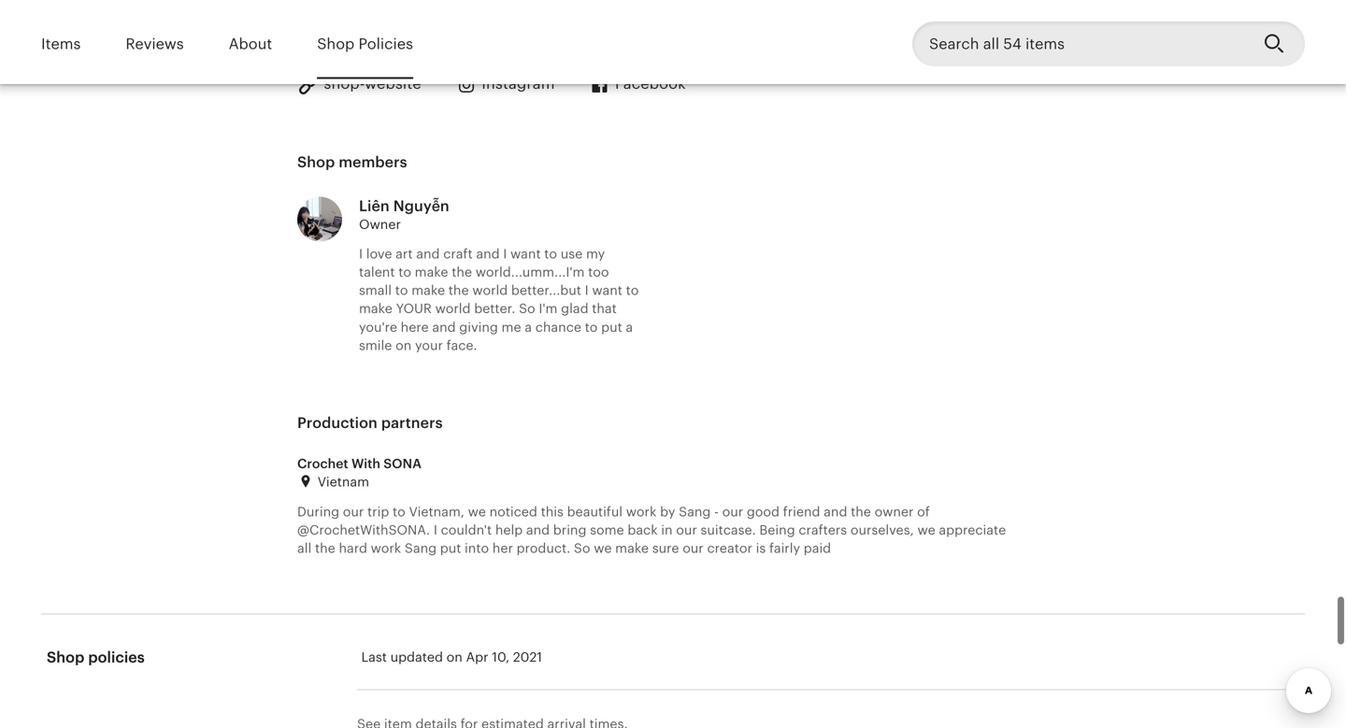 Task type: vqa. For each thing, say whether or not it's contained in the screenshot.
During
yes



Task type: describe. For each thing, give the bounding box(es) containing it.
this
[[541, 504, 564, 519]]

small
[[359, 283, 392, 298]]

owner
[[359, 217, 401, 232]]

and up product.
[[526, 523, 550, 538]]

vietnam,
[[409, 504, 465, 519]]

about link
[[229, 22, 272, 66]]

website
[[365, 75, 421, 92]]

make up your
[[412, 283, 445, 298]]

better.
[[474, 301, 516, 316]]

2 a from the left
[[626, 320, 633, 335]]

is
[[756, 541, 766, 556]]

shop for shop members
[[297, 154, 335, 170]]

shop policies link
[[317, 22, 413, 66]]

of
[[917, 504, 930, 519]]

some
[[590, 523, 624, 538]]

make down the small
[[359, 301, 393, 316]]

make inside during our trip to vietnam, we noticed this beautiful work by sang - our good friend and the owner of @crochetwithsona. i couldn't help and bring some back in our suitcase. being crafters ourselves, we appreciate all the hard work sang put into her product. so we make sure our creator is fairly paid
[[615, 541, 649, 556]]

policies
[[88, 650, 145, 666]]

1 vertical spatial want
[[592, 283, 623, 298]]

2021
[[513, 650, 542, 665]]

fairly
[[769, 541, 800, 556]]

trip
[[367, 504, 389, 519]]

giving
[[459, 320, 498, 335]]

make down craft
[[415, 265, 448, 280]]

product.
[[517, 541, 571, 556]]

items
[[41, 36, 81, 52]]

appreciate
[[939, 523, 1006, 538]]

1 a from the left
[[525, 320, 532, 335]]

love
[[366, 246, 392, 261]]

updated
[[390, 650, 443, 665]]

0 vertical spatial work
[[626, 504, 657, 519]]

that
[[592, 301, 617, 316]]

paid
[[804, 541, 831, 556]]

so inside i love art and craft and i want to use my talent to make the world...umm...i'm too small to make the world better...but i want to make your world better. so i'm glad that you're here and giving me a chance to put a smile on your face.
[[519, 301, 535, 316]]

your
[[415, 338, 443, 353]]

hard
[[339, 541, 367, 556]]

10,
[[492, 650, 510, 665]]

liên
[[359, 198, 390, 214]]

to inside during our trip to vietnam, we noticed this beautiful work by sang - our good friend and the owner of @crochetwithsona. i couldn't help and bring some back in our suitcase. being crafters ourselves, we appreciate all the hard work sang put into her product. so we make sure our creator is fairly paid
[[393, 504, 406, 519]]

couldn't
[[441, 523, 492, 538]]

facebook link
[[589, 74, 686, 96]]

talent
[[359, 265, 395, 280]]

instagram
[[482, 75, 555, 92]]

your
[[396, 301, 432, 316]]

i'm
[[539, 301, 558, 316]]

liên nguyễn owner
[[359, 198, 449, 232]]

Search all 54 items text field
[[913, 22, 1249, 67]]

shop-website
[[324, 75, 421, 92]]

back
[[628, 523, 658, 538]]

policies
[[359, 36, 413, 52]]

world...umm...i'm
[[476, 265, 585, 280]]

better...but
[[511, 283, 581, 298]]

noticed
[[490, 504, 537, 519]]

into
[[465, 541, 489, 556]]

art
[[396, 246, 413, 261]]

and right craft
[[476, 246, 500, 261]]

reviews link
[[126, 22, 184, 66]]

here
[[401, 320, 429, 335]]

1 vertical spatial on
[[447, 650, 463, 665]]

all
[[297, 541, 312, 556]]

1 horizontal spatial we
[[594, 541, 612, 556]]

crochet
[[297, 456, 348, 471]]

help
[[495, 523, 523, 538]]

shop policies
[[317, 36, 413, 52]]

1 vertical spatial we
[[918, 523, 936, 538]]

and right art
[[416, 246, 440, 261]]

i love art and craft and i want to use my talent to make the world...umm...i'm too small to make the world better...but i want to make your world better. so i'm glad that you're here and giving me a chance to put a smile on your face.
[[359, 246, 639, 353]]

too
[[588, 265, 609, 280]]

shop members
[[297, 154, 407, 170]]

shop-website link
[[297, 74, 421, 96]]

sure
[[652, 541, 679, 556]]

glad
[[561, 301, 589, 316]]

by
[[660, 504, 675, 519]]

sona
[[384, 456, 422, 471]]

1 vertical spatial world
[[435, 301, 471, 316]]

last updated on apr 10, 2021
[[361, 650, 542, 665]]

crafters
[[799, 523, 847, 538]]

apr
[[466, 650, 489, 665]]

production partners
[[297, 415, 443, 431]]

last
[[361, 650, 387, 665]]

during
[[297, 504, 339, 519]]

1 vertical spatial sang
[[405, 541, 437, 556]]

you're
[[359, 320, 397, 335]]

me
[[502, 320, 521, 335]]



Task type: locate. For each thing, give the bounding box(es) containing it.
put inside i love art and craft and i want to use my talent to make the world...umm...i'm too small to make the world better...but i want to make your world better. so i'm glad that you're here and giving me a chance to put a smile on your face.
[[601, 320, 622, 335]]

nguyễn
[[393, 198, 449, 214]]

our
[[343, 504, 364, 519], [722, 504, 743, 519], [676, 523, 697, 538], [683, 541, 704, 556]]

we
[[468, 504, 486, 519], [918, 523, 936, 538], [594, 541, 612, 556]]

on
[[396, 338, 412, 353], [447, 650, 463, 665]]

our up @crochetwithsona.
[[343, 504, 364, 519]]

production
[[297, 415, 378, 431]]

0 horizontal spatial so
[[519, 301, 535, 316]]

instagram link
[[455, 74, 555, 96]]

a right 'me'
[[525, 320, 532, 335]]

our right -
[[722, 504, 743, 519]]

our right in at the left bottom of page
[[676, 523, 697, 538]]

sang left -
[[679, 504, 711, 519]]

items link
[[41, 22, 81, 66]]

friend
[[783, 504, 820, 519]]

put down couldn't
[[440, 541, 461, 556]]

about
[[229, 36, 272, 52]]

my
[[586, 246, 605, 261]]

1 horizontal spatial work
[[626, 504, 657, 519]]

and up crafters
[[824, 504, 847, 519]]

world up better.
[[472, 283, 508, 298]]

shop up shop-
[[317, 36, 355, 52]]

creator
[[707, 541, 753, 556]]

0 vertical spatial on
[[396, 338, 412, 353]]

owner
[[875, 504, 914, 519]]

1 horizontal spatial want
[[592, 283, 623, 298]]

0 vertical spatial shop
[[317, 36, 355, 52]]

during our trip to vietnam, we noticed this beautiful work by sang - our good friend and the owner of @crochetwithsona. i couldn't help and bring some back in our suitcase. being crafters ourselves, we appreciate all the hard work sang put into her product. so we make sure our creator is fairly paid
[[297, 504, 1006, 556]]

on down here
[[396, 338, 412, 353]]

our right the sure
[[683, 541, 704, 556]]

we down of
[[918, 523, 936, 538]]

0 vertical spatial so
[[519, 301, 535, 316]]

i inside during our trip to vietnam, we noticed this beautiful work by sang - our good friend and the owner of @crochetwithsona. i couldn't help and bring some back in our suitcase. being crafters ourselves, we appreciate all the hard work sang put into her product. so we make sure our creator is fairly paid
[[434, 523, 438, 538]]

@crochetwithsona.
[[297, 523, 430, 538]]

1 vertical spatial put
[[440, 541, 461, 556]]

so
[[519, 301, 535, 316], [574, 541, 590, 556]]

so left the 'i'm' at the top
[[519, 301, 535, 316]]

sang
[[679, 504, 711, 519], [405, 541, 437, 556]]

work down @crochetwithsona.
[[371, 541, 401, 556]]

face.
[[447, 338, 477, 353]]

facebook
[[615, 75, 686, 92]]

want up that
[[592, 283, 623, 298]]

0 horizontal spatial sang
[[405, 541, 437, 556]]

shop left the "policies"
[[47, 650, 85, 666]]

use
[[561, 246, 583, 261]]

on left apr
[[447, 650, 463, 665]]

put inside during our trip to vietnam, we noticed this beautiful work by sang - our good friend and the owner of @crochetwithsona. i couldn't help and bring some back in our suitcase. being crafters ourselves, we appreciate all the hard work sang put into her product. so we make sure our creator is fairly paid
[[440, 541, 461, 556]]

1 vertical spatial so
[[574, 541, 590, 556]]

0 horizontal spatial we
[[468, 504, 486, 519]]

i down too
[[585, 283, 589, 298]]

we up couldn't
[[468, 504, 486, 519]]

a right chance
[[626, 320, 633, 335]]

and up your
[[432, 320, 456, 335]]

2 horizontal spatial we
[[918, 523, 936, 538]]

2 vertical spatial we
[[594, 541, 612, 556]]

shop for shop policies
[[317, 36, 355, 52]]

1 horizontal spatial put
[[601, 320, 622, 335]]

i up world...umm...i'm
[[503, 246, 507, 261]]

reviews
[[126, 36, 184, 52]]

0 vertical spatial sang
[[679, 504, 711, 519]]

beautiful
[[567, 504, 623, 519]]

suitcase.
[[701, 523, 756, 538]]

shop left members on the left top of the page
[[297, 154, 335, 170]]

0 horizontal spatial on
[[396, 338, 412, 353]]

shop for shop policies
[[47, 650, 85, 666]]

with
[[352, 456, 380, 471]]

world
[[472, 283, 508, 298], [435, 301, 471, 316]]

a
[[525, 320, 532, 335], [626, 320, 633, 335]]

on inside i love art and craft and i want to use my talent to make the world...umm...i'm too small to make the world better...but i want to make your world better. so i'm glad that you're here and giving me a chance to put a smile on your face.
[[396, 338, 412, 353]]

make
[[415, 265, 448, 280], [412, 283, 445, 298], [359, 301, 393, 316], [615, 541, 649, 556]]

0 vertical spatial world
[[472, 283, 508, 298]]

smile
[[359, 338, 392, 353]]

work up back
[[626, 504, 657, 519]]

craft
[[443, 246, 473, 261]]

want
[[511, 246, 541, 261], [592, 283, 623, 298]]

1 horizontal spatial sang
[[679, 504, 711, 519]]

sang down vietnam,
[[405, 541, 437, 556]]

in
[[661, 523, 673, 538]]

work
[[626, 504, 657, 519], [371, 541, 401, 556]]

1 horizontal spatial so
[[574, 541, 590, 556]]

make down back
[[615, 541, 649, 556]]

partners
[[381, 415, 443, 431]]

0 horizontal spatial put
[[440, 541, 461, 556]]

we down some in the left of the page
[[594, 541, 612, 556]]

0 vertical spatial we
[[468, 504, 486, 519]]

i down vietnam,
[[434, 523, 438, 538]]

her
[[493, 541, 513, 556]]

bring
[[553, 523, 587, 538]]

0 vertical spatial put
[[601, 320, 622, 335]]

vietnam
[[314, 475, 369, 490]]

0 horizontal spatial world
[[435, 301, 471, 316]]

0 horizontal spatial want
[[511, 246, 541, 261]]

being
[[760, 523, 795, 538]]

0 vertical spatial want
[[511, 246, 541, 261]]

0 horizontal spatial work
[[371, 541, 401, 556]]

world up giving
[[435, 301, 471, 316]]

1 vertical spatial shop
[[297, 154, 335, 170]]

i left love
[[359, 246, 363, 261]]

2 vertical spatial shop
[[47, 650, 85, 666]]

crochet with sona
[[297, 456, 422, 471]]

so down bring
[[574, 541, 590, 556]]

1 horizontal spatial world
[[472, 283, 508, 298]]

1 vertical spatial work
[[371, 541, 401, 556]]

and
[[416, 246, 440, 261], [476, 246, 500, 261], [432, 320, 456, 335], [824, 504, 847, 519], [526, 523, 550, 538]]

0 horizontal spatial a
[[525, 320, 532, 335]]

ourselves,
[[851, 523, 914, 538]]

want up world...umm...i'm
[[511, 246, 541, 261]]

-
[[714, 504, 719, 519]]

shop-
[[324, 75, 365, 92]]

1 horizontal spatial on
[[447, 650, 463, 665]]

so inside during our trip to vietnam, we noticed this beautiful work by sang - our good friend and the owner of @crochetwithsona. i couldn't help and bring some back in our suitcase. being crafters ourselves, we appreciate all the hard work sang put into her product. so we make sure our creator is fairly paid
[[574, 541, 590, 556]]

chance
[[536, 320, 582, 335]]

to
[[544, 246, 557, 261], [398, 265, 411, 280], [395, 283, 408, 298], [626, 283, 639, 298], [585, 320, 598, 335], [393, 504, 406, 519]]

good
[[747, 504, 780, 519]]

shop policies
[[47, 650, 145, 666]]

put down that
[[601, 320, 622, 335]]

1 horizontal spatial a
[[626, 320, 633, 335]]

members
[[339, 154, 407, 170]]



